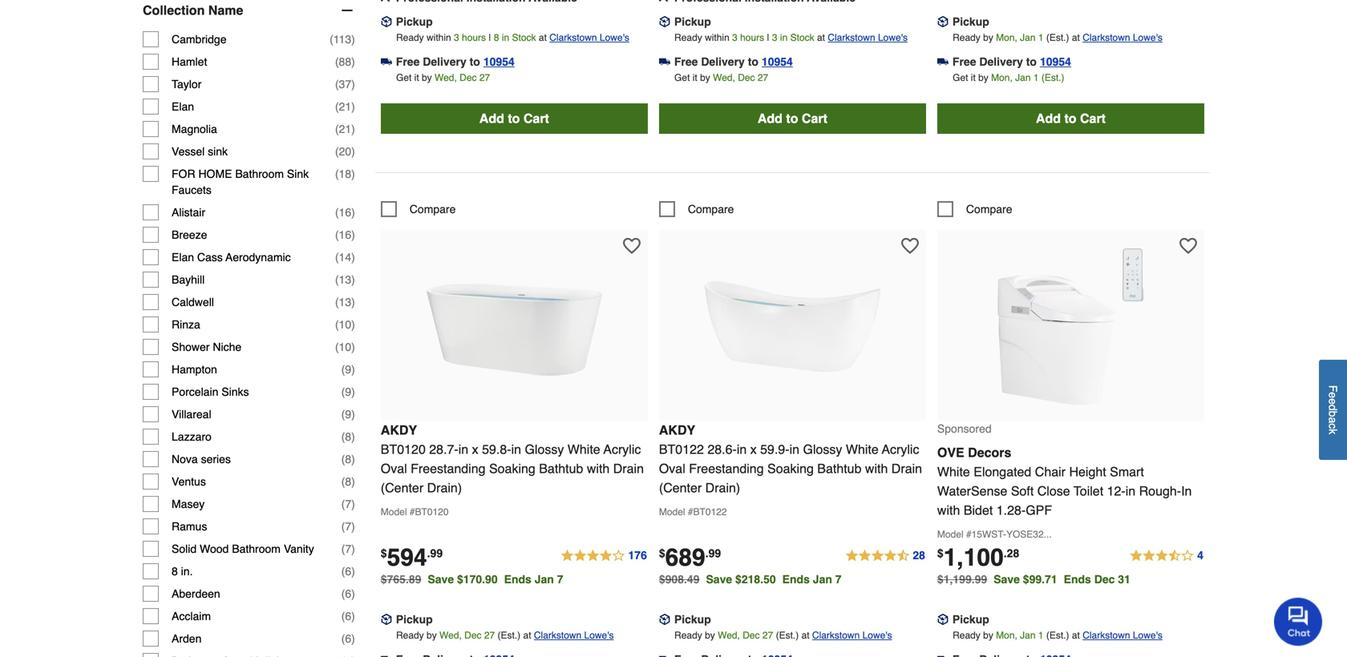 Task type: vqa. For each thing, say whether or not it's contained in the screenshot.


Task type: locate. For each thing, give the bounding box(es) containing it.
2 ( 8 ) from the top
[[342, 453, 355, 466]]

0 vertical spatial elan
[[172, 100, 194, 113]]

2 drain) from the left
[[706, 481, 741, 496]]

at
[[539, 32, 547, 43], [818, 32, 826, 43], [1073, 32, 1081, 43], [524, 631, 532, 642], [802, 631, 810, 642], [1073, 631, 1081, 642]]

10 for rinza
[[339, 319, 352, 331]]

e up d
[[1328, 393, 1340, 399]]

2 .99 from the left
[[706, 547, 721, 560]]

) for solid wood bathroom vanity
[[352, 543, 355, 556]]

2 freestanding from the left
[[689, 462, 764, 476]]

2 ( 21 ) from the top
[[335, 123, 355, 136]]

dec down '$908.49 save $218.50 ends jan 7'
[[743, 631, 760, 642]]

bathtub inside akdy bt0122 28.6-in x 59.9-in glossy white acrylic oval freestanding soaking bathtub with drain (center drain)
[[818, 462, 862, 476]]

1 drain from the left
[[614, 462, 644, 476]]

elan for elan
[[172, 100, 194, 113]]

it for ready by mon, jan 1 (est.) at clarkstown lowe's
[[971, 72, 976, 83]]

5001048213 element
[[381, 201, 456, 217]]

1 vertical spatial 13
[[339, 296, 352, 309]]

$ inside $ 594 .99
[[381, 547, 387, 560]]

0 horizontal spatial glossy
[[525, 442, 564, 457]]

1 horizontal spatial ends jan 7 element
[[783, 574, 849, 586]]

0 horizontal spatial #
[[410, 507, 415, 518]]

0 horizontal spatial get
[[396, 72, 412, 83]]

14
[[339, 251, 352, 264]]

3 ( 9 ) from the top
[[342, 408, 355, 421]]

0 horizontal spatial delivery
[[423, 55, 467, 68]]

) for magnolia
[[352, 123, 355, 136]]

2 10954 button from the left
[[762, 54, 793, 70]]

.99 inside $ 594 .99
[[427, 547, 443, 560]]

1 x from the left
[[472, 442, 479, 457]]

0 horizontal spatial x
[[472, 442, 479, 457]]

ends
[[504, 574, 532, 586], [783, 574, 810, 586], [1064, 574, 1092, 586]]

3 it from the left
[[971, 72, 976, 83]]

3 get from the left
[[953, 72, 969, 83]]

6
[[345, 566, 352, 579], [345, 588, 352, 601], [345, 611, 352, 623], [345, 633, 352, 646]]

ends jan 7 element for 689
[[783, 574, 849, 586]]

( 21 ) up 20
[[335, 123, 355, 136]]

0 horizontal spatial save
[[428, 574, 454, 586]]

$ right 176
[[659, 547, 666, 560]]

0 horizontal spatial stock
[[512, 32, 536, 43]]

x inside akdy bt0120 28.7-in x 59.8-in glossy white acrylic oval freestanding soaking bathtub with drain (center drain)
[[472, 442, 479, 457]]

0 horizontal spatial 10954
[[484, 55, 515, 68]]

glossy for 59.8-
[[525, 442, 564, 457]]

1 vertical spatial bt0120
[[415, 507, 449, 518]]

2 ( 10 ) from the top
[[335, 341, 355, 354]]

2 horizontal spatial white
[[938, 465, 971, 480]]

10954 button up get it by mon, jan 1 (est.) at the right top of page
[[1041, 54, 1072, 70]]

was price $1,199.99 element
[[938, 570, 994, 586]]

sponsored
[[938, 423, 992, 436]]

free delivery to 10954 down ready within 3 hours | 8 in stock at clarkstown lowe's
[[396, 55, 515, 68]]

#
[[410, 507, 415, 518], [688, 507, 694, 518], [967, 529, 972, 541]]

1 ends from the left
[[504, 574, 532, 586]]

6 for acclaim
[[345, 611, 352, 623]]

breeze
[[172, 229, 207, 242]]

1 10954 button from the left
[[484, 54, 515, 70]]

8
[[494, 32, 499, 43], [345, 431, 352, 444], [345, 453, 352, 466], [345, 476, 352, 489], [172, 566, 178, 579]]

1 freestanding from the left
[[411, 462, 486, 476]]

0 horizontal spatial it
[[415, 72, 419, 83]]

0 horizontal spatial white
[[568, 442, 601, 457]]

collection name
[[143, 3, 243, 18]]

) for arden
[[352, 633, 355, 646]]

bathroom inside for home bathroom sink faucets
[[235, 168, 284, 181]]

e up b
[[1328, 399, 1340, 405]]

bt0120 left 28.7- at the left bottom of the page
[[381, 442, 426, 457]]

white inside the ove decors white elongated chair height smart watersense soft close toilet 12-in rough-in with bidet 1.28-gpf
[[938, 465, 971, 480]]

$170.90
[[457, 574, 498, 586]]

1 oval from the left
[[381, 462, 407, 476]]

27 down savings save $170.90 element
[[484, 631, 495, 642]]

free delivery to 10954
[[396, 55, 515, 68], [675, 55, 793, 68], [953, 55, 1072, 68]]

( for ventus
[[342, 476, 345, 489]]

1 horizontal spatial (center
[[659, 481, 702, 496]]

actual price $1,100.28 element
[[938, 544, 1020, 572]]

3.5 stars image
[[1130, 547, 1205, 566]]

.99 up was price $765.89 element
[[427, 547, 443, 560]]

1 horizontal spatial 10954
[[762, 55, 793, 68]]

ends for 1,100
[[1064, 574, 1092, 586]]

delivery up get it by mon, jan 1 (est.) at the right top of page
[[980, 55, 1024, 68]]

10954 down ready within 3 hours | 8 in stock at clarkstown lowe's
[[484, 55, 515, 68]]

caldwell
[[172, 296, 214, 309]]

1 horizontal spatial acrylic
[[882, 442, 920, 457]]

3 free from the left
[[953, 55, 977, 68]]

0 vertical spatial ( 9 )
[[342, 364, 355, 376]]

1 save from the left
[[428, 574, 454, 586]]

acrylic inside akdy bt0120 28.7-in x 59.8-in glossy white acrylic oval freestanding soaking bathtub with drain (center drain)
[[604, 442, 641, 457]]

1 6 from the top
[[345, 566, 352, 579]]

0 horizontal spatial |
[[489, 32, 491, 43]]

1 horizontal spatial free delivery to 10954
[[675, 55, 793, 68]]

( 16 ) up 14
[[335, 229, 355, 242]]

1 drain) from the left
[[427, 481, 462, 496]]

0 horizontal spatial hours
[[462, 32, 486, 43]]

hours
[[462, 32, 486, 43], [741, 32, 765, 43]]

13
[[339, 274, 352, 286], [339, 296, 352, 309]]

1 e from the top
[[1328, 393, 1340, 399]]

1 $ from the left
[[381, 547, 387, 560]]

drain) inside akdy bt0122 28.6-in x 59.9-in glossy white acrylic oval freestanding soaking bathtub with drain (center drain)
[[706, 481, 741, 496]]

1 vertical spatial ready by mon, jan 1 (est.) at clarkstown lowe's
[[953, 631, 1163, 642]]

freestanding down 28.6-
[[689, 462, 764, 476]]

truck filled image
[[659, 56, 671, 67], [938, 56, 949, 67], [381, 655, 392, 658], [659, 655, 671, 658], [938, 655, 949, 658]]

collection
[[143, 3, 205, 18]]

15 ) from the top
[[352, 364, 355, 376]]

bt0120
[[381, 442, 426, 457], [415, 507, 449, 518]]

2 13 from the top
[[339, 296, 352, 309]]

0 vertical spatial 13
[[339, 274, 352, 286]]

2 compare from the left
[[688, 203, 735, 216]]

model # bt0122
[[659, 507, 727, 518]]

bathroom right wood
[[232, 543, 281, 556]]

ends right "$170.90"
[[504, 574, 532, 586]]

with
[[587, 462, 610, 476], [866, 462, 888, 476], [938, 503, 961, 518]]

2 horizontal spatial ends
[[1064, 574, 1092, 586]]

dec
[[460, 72, 477, 83], [738, 72, 755, 83], [1095, 574, 1116, 586], [465, 631, 482, 642], [743, 631, 760, 642]]

1 horizontal spatial heart outline image
[[1180, 237, 1198, 255]]

1 horizontal spatial akdy
[[659, 423, 696, 438]]

d
[[1328, 405, 1340, 411]]

1 add to cart button from the left
[[381, 103, 648, 134]]

chat invite button image
[[1275, 598, 1324, 647]]

0 horizontal spatial akdy
[[381, 423, 417, 438]]

18 ) from the top
[[352, 431, 355, 444]]

2 ends from the left
[[783, 574, 810, 586]]

save
[[428, 574, 454, 586], [706, 574, 733, 586], [994, 574, 1021, 586]]

0 horizontal spatial $
[[381, 547, 387, 560]]

acrylic for bt0122 28.6-in x 59.9-in glossy white acrylic oval freestanding soaking bathtub with drain (center drain)
[[882, 442, 920, 457]]

1 9 from the top
[[345, 364, 352, 376]]

1 soaking from the left
[[489, 462, 536, 476]]

1003184128 element
[[938, 201, 1013, 217]]

21 for elan
[[339, 100, 352, 113]]

model # 15wst-yose32...
[[938, 529, 1052, 541]]

cart
[[524, 111, 550, 126], [802, 111, 828, 126], [1081, 111, 1106, 126]]

1 vertical spatial ( 13 )
[[335, 296, 355, 309]]

) for vessel sink
[[352, 145, 355, 158]]

0 horizontal spatial model
[[381, 507, 407, 518]]

alistair
[[172, 206, 205, 219]]

ready by wed, dec 27 (est.) at clarkstown lowe's down savings save $218.50 element
[[675, 631, 893, 642]]

( 13 ) for caldwell
[[335, 296, 355, 309]]

akdy inside akdy bt0120 28.7-in x 59.8-in glossy white acrylic oval freestanding soaking bathtub with drain (center drain)
[[381, 423, 417, 438]]

0 horizontal spatial ends jan 7 element
[[504, 574, 570, 586]]

jan
[[1021, 32, 1036, 43], [1016, 72, 1031, 83], [535, 574, 554, 586], [813, 574, 833, 586], [1021, 631, 1036, 642]]

1 horizontal spatial within
[[705, 32, 730, 43]]

bathroom for vanity
[[232, 543, 281, 556]]

3 compare from the left
[[967, 203, 1013, 216]]

1 get it by wed, dec 27 from the left
[[396, 72, 490, 83]]

1 horizontal spatial free
[[675, 55, 698, 68]]

bt0122 left 28.6-
[[659, 442, 704, 457]]

save down $ 689 .99
[[706, 574, 733, 586]]

1 horizontal spatial save
[[706, 574, 733, 586]]

16 up 14
[[339, 229, 352, 242]]

3 $ from the left
[[938, 547, 944, 560]]

25 ) from the top
[[352, 588, 355, 601]]

1 horizontal spatial 10954 button
[[762, 54, 793, 70]]

soaking inside akdy bt0122 28.6-in x 59.9-in glossy white acrylic oval freestanding soaking bathtub with drain (center drain)
[[768, 462, 814, 476]]

8 ) from the top
[[352, 206, 355, 219]]

16 ) from the top
[[352, 386, 355, 399]]

save down .28
[[994, 574, 1021, 586]]

(center inside akdy bt0120 28.7-in x 59.8-in glossy white acrylic oval freestanding soaking bathtub with drain (center drain)
[[381, 481, 424, 496]]

compare for 5001048217 element
[[688, 203, 735, 216]]

3 ( 7 ) from the top
[[342, 543, 355, 556]]

1 13 from the top
[[339, 274, 352, 286]]

1 horizontal spatial hours
[[741, 32, 765, 43]]

0 horizontal spatial add
[[480, 111, 505, 126]]

1 .99 from the left
[[427, 547, 443, 560]]

2 vertical spatial ( 7 )
[[342, 543, 355, 556]]

freestanding for 28.6-
[[689, 462, 764, 476]]

was price $765.89 element
[[381, 570, 428, 586]]

2 16 from the top
[[339, 229, 352, 242]]

( for taylor
[[335, 78, 339, 91]]

2 get from the left
[[675, 72, 690, 83]]

free delivery to 10954 up get it by mon, jan 1 (est.) at the right top of page
[[953, 55, 1072, 68]]

2 horizontal spatial with
[[938, 503, 961, 518]]

elan
[[172, 100, 194, 113], [172, 251, 194, 264]]

ends right $218.50
[[783, 574, 810, 586]]

hours for 3
[[741, 32, 765, 43]]

porcelain sinks
[[172, 386, 249, 399]]

2 ( 7 ) from the top
[[342, 521, 355, 534]]

drain) up the model # bt0122
[[706, 481, 741, 496]]

0 horizontal spatial pickup image
[[381, 16, 392, 27]]

oval inside akdy bt0120 28.7-in x 59.8-in glossy white acrylic oval freestanding soaking bathtub with drain (center drain)
[[381, 462, 407, 476]]

) for breeze
[[352, 229, 355, 242]]

11 ) from the top
[[352, 274, 355, 286]]

2 ready by mon, jan 1 (est.) at clarkstown lowe's from the top
[[953, 631, 1163, 642]]

0 vertical spatial 10
[[339, 319, 352, 331]]

12-
[[1108, 484, 1126, 499]]

1 ( 9 ) from the top
[[342, 364, 355, 376]]

3 for 3
[[733, 32, 738, 43]]

1 vertical spatial mon,
[[992, 72, 1013, 83]]

27 down ready within 3 hours | 3 in stock at clarkstown lowe's
[[758, 72, 769, 83]]

with inside akdy bt0120 28.7-in x 59.8-in glossy white acrylic oval freestanding soaking bathtub with drain (center drain)
[[587, 462, 610, 476]]

2 horizontal spatial 3
[[773, 32, 778, 43]]

akdy bt0122 28.6-in x 59.9-in glossy white acrylic oval freestanding soaking bathtub with drain (center drain)
[[659, 423, 923, 496]]

height
[[1070, 465, 1107, 480]]

0 horizontal spatial freestanding
[[411, 462, 486, 476]]

10954 button for 3
[[762, 54, 793, 70]]

stock for 3
[[791, 32, 815, 43]]

in
[[502, 32, 510, 43], [781, 32, 788, 43], [459, 442, 469, 457], [512, 442, 522, 457], [737, 442, 747, 457], [790, 442, 800, 457], [1126, 484, 1136, 499]]

pickup image
[[659, 16, 671, 27], [938, 16, 949, 27], [381, 615, 392, 626], [938, 615, 949, 626]]

compare inside 5001048213 element
[[410, 203, 456, 216]]

(center inside akdy bt0122 28.6-in x 59.9-in glossy white acrylic oval freestanding soaking bathtub with drain (center drain)
[[659, 481, 702, 496]]

akdy for akdy bt0122 28.6-in x 59.9-in glossy white acrylic oval freestanding soaking bathtub with drain (center drain)
[[659, 423, 696, 438]]

2 bathtub from the left
[[818, 462, 862, 476]]

1 horizontal spatial delivery
[[702, 55, 745, 68]]

2 x from the left
[[751, 442, 757, 457]]

oval inside akdy bt0122 28.6-in x 59.9-in glossy white acrylic oval freestanding soaking bathtub with drain (center drain)
[[659, 462, 686, 476]]

it
[[415, 72, 419, 83], [693, 72, 698, 83], [971, 72, 976, 83]]

1 delivery from the left
[[423, 55, 467, 68]]

(center for bt0120 28.7-in x 59.8-in glossy white acrylic oval freestanding soaking bathtub with drain (center drain)
[[381, 481, 424, 496]]

bathroom left sink
[[235, 168, 284, 181]]

drain inside akdy bt0120 28.7-in x 59.8-in glossy white acrylic oval freestanding soaking bathtub with drain (center drain)
[[614, 462, 644, 476]]

1 horizontal spatial glossy
[[804, 442, 843, 457]]

ends jan 7 element
[[504, 574, 570, 586], [783, 574, 849, 586]]

1 ( 16 ) from the top
[[335, 206, 355, 219]]

model up "1,100"
[[938, 529, 964, 541]]

20 ) from the top
[[352, 476, 355, 489]]

drain inside akdy bt0122 28.6-in x 59.9-in glossy white acrylic oval freestanding soaking bathtub with drain (center drain)
[[892, 462, 923, 476]]

yose32...
[[1007, 529, 1052, 541]]

delivery for 8
[[423, 55, 467, 68]]

sinks
[[222, 386, 249, 399]]

for home bathroom sink faucets
[[172, 168, 309, 197]]

8 for ventus
[[345, 476, 352, 489]]

1 cart from the left
[[524, 111, 550, 126]]

( 10 ) for rinza
[[335, 319, 355, 331]]

actual price $594.99 element
[[381, 544, 443, 572]]

heart outline image
[[902, 237, 919, 255], [1180, 237, 1198, 255]]

1 horizontal spatial pickup image
[[659, 615, 671, 626]]

2 free from the left
[[675, 55, 698, 68]]

x
[[472, 442, 479, 457], [751, 442, 757, 457]]

8 for nova series
[[345, 453, 352, 466]]

1 vertical spatial ( 7 )
[[342, 521, 355, 534]]

16 for breeze
[[339, 229, 352, 242]]

freestanding down 28.7- at the left bottom of the page
[[411, 462, 486, 476]]

.99 up was price $908.49 element
[[706, 547, 721, 560]]

lazzaro
[[172, 431, 212, 444]]

) for alistair
[[352, 206, 355, 219]]

( 21 ) for elan
[[335, 100, 355, 113]]

$ inside $ 689 .99
[[659, 547, 666, 560]]

pickup image up truck filled image
[[381, 16, 392, 27]]

0 horizontal spatial bathtub
[[539, 462, 584, 476]]

with inside akdy bt0122 28.6-in x 59.9-in glossy white acrylic oval freestanding soaking bathtub with drain (center drain)
[[866, 462, 888, 476]]

faucets
[[172, 184, 212, 197]]

drain) inside akdy bt0120 28.7-in x 59.8-in glossy white acrylic oval freestanding soaking bathtub with drain (center drain)
[[427, 481, 462, 496]]

1 vertical spatial ( 16 )
[[335, 229, 355, 242]]

1 horizontal spatial soaking
[[768, 462, 814, 476]]

white inside akdy bt0122 28.6-in x 59.9-in glossy white acrylic oval freestanding soaking bathtub with drain (center drain)
[[846, 442, 879, 457]]

clarkstown lowe's button
[[550, 30, 630, 46], [828, 30, 908, 46], [1083, 30, 1163, 46], [534, 628, 614, 644], [813, 628, 893, 644], [1083, 628, 1163, 644]]

a
[[1328, 418, 1340, 424]]

(center
[[381, 481, 424, 496], [659, 481, 702, 496]]

oval up model # bt0120
[[381, 462, 407, 476]]

0 vertical spatial ( 8 )
[[342, 431, 355, 444]]

1 21 from the top
[[339, 100, 352, 113]]

0 vertical spatial bt0120
[[381, 442, 426, 457]]

( 8 ) for lazzaro
[[342, 431, 355, 444]]

dec down ready within 3 hours | 8 in stock at clarkstown lowe's
[[460, 72, 477, 83]]

decors
[[969, 446, 1012, 460]]

delivery
[[423, 55, 467, 68], [702, 55, 745, 68], [980, 55, 1024, 68]]

1
[[1039, 32, 1044, 43], [1034, 72, 1039, 83], [1039, 631, 1044, 642]]

1 within from the left
[[427, 32, 451, 43]]

2 horizontal spatial cart
[[1081, 111, 1106, 126]]

glossy
[[525, 442, 564, 457], [804, 442, 843, 457]]

14 ) from the top
[[352, 341, 355, 354]]

soaking for 59.9-
[[768, 462, 814, 476]]

truck filled image
[[381, 56, 392, 67]]

1 horizontal spatial stock
[[791, 32, 815, 43]]

save for 594
[[428, 574, 454, 586]]

1 vertical spatial pickup image
[[659, 615, 671, 626]]

1 vertical spatial ( 10 )
[[335, 341, 355, 354]]

1,100
[[944, 544, 1004, 572]]

oval
[[381, 462, 407, 476], [659, 462, 686, 476]]

4 6 from the top
[[345, 633, 352, 646]]

2 ( 6 ) from the top
[[342, 588, 355, 601]]

( 6 )
[[342, 566, 355, 579], [342, 588, 355, 601], [342, 611, 355, 623], [342, 633, 355, 646]]

glossy for 59.9-
[[804, 442, 843, 457]]

soaking down "59.9-"
[[768, 462, 814, 476]]

27 ) from the top
[[352, 633, 355, 646]]

0 vertical spatial 1
[[1039, 32, 1044, 43]]

( for bayhill
[[335, 274, 339, 286]]

free delivery to 10954 down ready within 3 hours | 3 in stock at clarkstown lowe's
[[675, 55, 793, 68]]

x inside akdy bt0122 28.6-in x 59.9-in glossy white acrylic oval freestanding soaking bathtub with drain (center drain)
[[751, 442, 757, 457]]

3 ( 8 ) from the top
[[342, 476, 355, 489]]

ends right $99.71 on the right bottom of page
[[1064, 574, 1092, 586]]

( 10 ) for shower niche
[[335, 341, 355, 354]]

0 horizontal spatial add to cart
[[480, 111, 550, 126]]

$ for 689
[[659, 547, 666, 560]]

0 horizontal spatial heart outline image
[[902, 237, 919, 255]]

0 vertical spatial pickup image
[[381, 16, 392, 27]]

2 add from the left
[[758, 111, 783, 126]]

2 stock from the left
[[791, 32, 815, 43]]

) for masey
[[352, 498, 355, 511]]

freestanding inside akdy bt0120 28.7-in x 59.8-in glossy white acrylic oval freestanding soaking bathtub with drain (center drain)
[[411, 462, 486, 476]]

( for hamlet
[[335, 55, 339, 68]]

0 horizontal spatial free delivery to 10954
[[396, 55, 515, 68]]

glossy right 59.8-
[[525, 442, 564, 457]]

0 horizontal spatial compare
[[410, 203, 456, 216]]

soaking inside akdy bt0120 28.7-in x 59.8-in glossy white acrylic oval freestanding soaking bathtub with drain (center drain)
[[489, 462, 536, 476]]

glossy right "59.9-"
[[804, 442, 843, 457]]

acrylic inside akdy bt0122 28.6-in x 59.9-in glossy white acrylic oval freestanding soaking bathtub with drain (center drain)
[[882, 442, 920, 457]]

21 down 37
[[339, 100, 352, 113]]

10954 button down ready within 3 hours | 3 in stock at clarkstown lowe's
[[762, 54, 793, 70]]

akdy
[[381, 423, 417, 438], [659, 423, 696, 438]]

1 vertical spatial 10
[[339, 341, 352, 354]]

2 10954 from the left
[[762, 55, 793, 68]]

( for masey
[[342, 498, 345, 511]]

compare inside 5001048217 element
[[688, 203, 735, 216]]

.28
[[1004, 547, 1020, 560]]

10954 down ready within 3 hours | 3 in stock at clarkstown lowe's
[[762, 55, 793, 68]]

ends jan 7 element right $218.50
[[783, 574, 849, 586]]

ends for 689
[[783, 574, 810, 586]]

f e e d b a c k button
[[1320, 360, 1348, 461]]

1 horizontal spatial add to cart
[[758, 111, 828, 126]]

# up "1,100"
[[967, 529, 972, 541]]

594
[[387, 544, 427, 572]]

16 down ( 18 )
[[339, 206, 352, 219]]

1 3 from the left
[[454, 32, 460, 43]]

within
[[427, 32, 451, 43], [705, 32, 730, 43]]

1 horizontal spatial cart
[[802, 111, 828, 126]]

white for bt0120 28.7-in x 59.8-in glossy white acrylic oval freestanding soaking bathtub with drain (center drain)
[[568, 442, 601, 457]]

2 elan from the top
[[172, 251, 194, 264]]

model up 689
[[659, 507, 686, 518]]

9
[[345, 364, 352, 376], [345, 386, 352, 399], [345, 408, 352, 421]]

white inside akdy bt0120 28.7-in x 59.8-in glossy white acrylic oval freestanding soaking bathtub with drain (center drain)
[[568, 442, 601, 457]]

bathroom
[[235, 168, 284, 181], [232, 543, 281, 556]]

3 9 from the top
[[345, 408, 352, 421]]

(est.)
[[1047, 32, 1070, 43], [1042, 72, 1065, 83], [498, 631, 521, 642], [776, 631, 799, 642], [1047, 631, 1070, 642]]

2 add to cart from the left
[[758, 111, 828, 126]]

1 horizontal spatial #
[[688, 507, 694, 518]]

c
[[1328, 424, 1340, 429]]

( 21 ) down 37
[[335, 100, 355, 113]]

( 18 )
[[335, 168, 355, 181]]

27 down ready within 3 hours | 8 in stock at clarkstown lowe's
[[480, 72, 490, 83]]

1 ) from the top
[[352, 33, 355, 46]]

17 ) from the top
[[352, 408, 355, 421]]

ends dec 31 element
[[1064, 574, 1138, 586]]

2 vertical spatial 9
[[345, 408, 352, 421]]

( 88 )
[[335, 55, 355, 68]]

ready within 3 hours | 3 in stock at clarkstown lowe's
[[675, 32, 908, 43]]

(center up model # bt0120
[[381, 481, 424, 496]]

7 for solid wood bathroom vanity
[[345, 543, 352, 556]]

2 ready by wed, dec 27 (est.) at clarkstown lowe's from the left
[[675, 631, 893, 642]]

19 ) from the top
[[352, 453, 355, 466]]

3 save from the left
[[994, 574, 1021, 586]]

1 vertical spatial ( 21 )
[[335, 123, 355, 136]]

x left "59.9-"
[[751, 442, 757, 457]]

pickup image down $908.49
[[659, 615, 671, 626]]

3 add to cart from the left
[[1037, 111, 1106, 126]]

get for ready by mon, jan 1 (est.) at clarkstown lowe's
[[953, 72, 969, 83]]

stock
[[512, 32, 536, 43], [791, 32, 815, 43]]

2 horizontal spatial add to cart
[[1037, 111, 1106, 126]]

it for ready within 3 hours | 3 in stock at clarkstown lowe's
[[693, 72, 698, 83]]

2 horizontal spatial delivery
[[980, 55, 1024, 68]]

10954 button
[[484, 54, 515, 70], [762, 54, 793, 70], [1041, 54, 1072, 70]]

1 horizontal spatial add to cart button
[[659, 103, 927, 134]]

delivery right truck filled image
[[423, 55, 467, 68]]

( 13 )
[[335, 274, 355, 286], [335, 296, 355, 309]]

drain) up model # bt0120
[[427, 481, 462, 496]]

10 ) from the top
[[352, 251, 355, 264]]

ready by mon, jan 1 (est.) at clarkstown lowe's down savings save $99.71 element
[[953, 631, 1163, 642]]

2 glossy from the left
[[804, 442, 843, 457]]

23 ) from the top
[[352, 543, 355, 556]]

2 horizontal spatial free delivery to 10954
[[953, 55, 1072, 68]]

4 stars image
[[560, 547, 648, 566]]

clarkstown
[[550, 32, 597, 43], [828, 32, 876, 43], [1083, 32, 1131, 43], [534, 631, 582, 642], [813, 631, 860, 642], [1083, 631, 1131, 642]]

28
[[913, 549, 926, 562]]

elan for elan cass aerodynamic
[[172, 251, 194, 264]]

akdy inside akdy bt0122 28.6-in x 59.9-in glossy white acrylic oval freestanding soaking bathtub with drain (center drain)
[[659, 423, 696, 438]]

) for elan
[[352, 100, 355, 113]]

) for taylor
[[352, 78, 355, 91]]

7 for ramus
[[345, 521, 352, 534]]

shower niche
[[172, 341, 242, 354]]

2 ( 16 ) from the top
[[335, 229, 355, 242]]

free delivery to 10954 for 8
[[396, 55, 515, 68]]

in inside the ove decors white elongated chair height smart watersense soft close toilet 12-in rough-in with bidet 1.28-gpf
[[1126, 484, 1136, 499]]

$218.50
[[736, 574, 776, 586]]

2 9 from the top
[[345, 386, 352, 399]]

2 ( 13 ) from the top
[[335, 296, 355, 309]]

13 for bayhill
[[339, 274, 352, 286]]

9 for villareal
[[345, 408, 352, 421]]

1 acrylic from the left
[[604, 442, 641, 457]]

6 for 8 in.
[[345, 566, 352, 579]]

x left 59.8-
[[472, 442, 479, 457]]

compare for 5001048213 element
[[410, 203, 456, 216]]

1 free delivery to 10954 from the left
[[396, 55, 515, 68]]

glossy inside akdy bt0120 28.7-in x 59.8-in glossy white acrylic oval freestanding soaking bathtub with drain (center drain)
[[525, 442, 564, 457]]

$ right 28
[[938, 547, 944, 560]]

( for aberdeen
[[342, 588, 345, 601]]

ready by mon, jan 1 (est.) at clarkstown lowe's
[[953, 32, 1163, 43], [953, 631, 1163, 642]]

# up actual price $594.99 element in the left of the page
[[410, 507, 415, 518]]

2 horizontal spatial $
[[938, 547, 944, 560]]

freestanding inside akdy bt0122 28.6-in x 59.9-in glossy white acrylic oval freestanding soaking bathtub with drain (center drain)
[[689, 462, 764, 476]]

1 horizontal spatial .99
[[706, 547, 721, 560]]

model up 594
[[381, 507, 407, 518]]

$ up $765.89
[[381, 547, 387, 560]]

$ inside $ 1,100 .28
[[938, 547, 944, 560]]

2 6 from the top
[[345, 588, 352, 601]]

delivery for 3
[[702, 55, 745, 68]]

$ for 1,100
[[938, 547, 944, 560]]

( for porcelain sinks
[[342, 386, 345, 399]]

10954 button down ready within 3 hours | 8 in stock at clarkstown lowe's
[[484, 54, 515, 70]]

0 vertical spatial bt0122
[[659, 442, 704, 457]]

x for 59.9-
[[751, 442, 757, 457]]

0 horizontal spatial with
[[587, 462, 610, 476]]

elan down taylor
[[172, 100, 194, 113]]

ends jan 7 element right "$170.90"
[[504, 574, 570, 586]]

elan up bayhill
[[172, 251, 194, 264]]

white for bt0122 28.6-in x 59.9-in glossy white acrylic oval freestanding soaking bathtub with drain (center drain)
[[846, 442, 879, 457]]

1 horizontal spatial with
[[866, 462, 888, 476]]

bt0120 up actual price $594.99 element in the left of the page
[[415, 507, 449, 518]]

oval up the model # bt0122
[[659, 462, 686, 476]]

1 horizontal spatial |
[[767, 32, 770, 43]]

( 16 ) down ( 18 )
[[335, 206, 355, 219]]

ove decors white elongated chair height smart watersense soft close toilet 12-in rough-in with bidet 1.28-gpf image
[[983, 238, 1160, 415]]

bathtub inside akdy bt0120 28.7-in x 59.8-in glossy white acrylic oval freestanding soaking bathtub with drain (center drain)
[[539, 462, 584, 476]]

59.8-
[[482, 442, 512, 457]]

delivery down ready within 3 hours | 3 in stock at clarkstown lowe's
[[702, 55, 745, 68]]

24 ) from the top
[[352, 566, 355, 579]]

1 horizontal spatial drain
[[892, 462, 923, 476]]

) for ramus
[[352, 521, 355, 534]]

1 horizontal spatial drain)
[[706, 481, 741, 496]]

akdy bt0122 28.6-in x 59.9-in glossy white acrylic oval freestanding soaking bathtub with drain (center drain) image
[[705, 238, 881, 415]]

soaking down 59.8-
[[489, 462, 536, 476]]

series
[[201, 453, 231, 466]]

0 horizontal spatial (center
[[381, 481, 424, 496]]

savings save $170.90 element
[[428, 574, 570, 586]]

10954 up get it by mon, jan 1 (est.) at the right top of page
[[1041, 55, 1072, 68]]

dec left 31
[[1095, 574, 1116, 586]]

|
[[489, 32, 491, 43], [767, 32, 770, 43]]

2 vertical spatial ( 9 )
[[342, 408, 355, 421]]

5 ) from the top
[[352, 123, 355, 136]]

bt0122 up $ 689 .99
[[694, 507, 727, 518]]

ready by mon, jan 1 (est.) at clarkstown lowe's up get it by mon, jan 1 (est.) at the right top of page
[[953, 32, 1163, 43]]

2 10 from the top
[[339, 341, 352, 354]]

compare inside 1003184128 element
[[967, 203, 1013, 216]]

1 stock from the left
[[512, 32, 536, 43]]

ready by wed, dec 27 (est.) at clarkstown lowe's down savings save $170.90 element
[[396, 631, 614, 642]]

1 add to cart from the left
[[480, 111, 550, 126]]

1 vertical spatial ( 8 )
[[342, 453, 355, 466]]

1 horizontal spatial get
[[675, 72, 690, 83]]

0 vertical spatial bathroom
[[235, 168, 284, 181]]

2 horizontal spatial free
[[953, 55, 977, 68]]

1 (center from the left
[[381, 481, 424, 496]]

hours for 8
[[462, 32, 486, 43]]

1 vertical spatial 16
[[339, 229, 352, 242]]

home
[[199, 168, 232, 181]]

1 ends jan 7 element from the left
[[504, 574, 570, 586]]

) for hampton
[[352, 364, 355, 376]]

2 horizontal spatial it
[[971, 72, 976, 83]]

1 vertical spatial ( 9 )
[[342, 386, 355, 399]]

2 ( 9 ) from the top
[[342, 386, 355, 399]]

22 ) from the top
[[352, 521, 355, 534]]

20
[[339, 145, 352, 158]]

2 horizontal spatial 10954
[[1041, 55, 1072, 68]]

glossy inside akdy bt0122 28.6-in x 59.9-in glossy white acrylic oval freestanding soaking bathtub with drain (center drain)
[[804, 442, 843, 457]]

1 it from the left
[[415, 72, 419, 83]]

) for lazzaro
[[352, 431, 355, 444]]

save down actual price $594.99 element in the left of the page
[[428, 574, 454, 586]]

9 for porcelain sinks
[[345, 386, 352, 399]]

176 button
[[560, 547, 648, 566]]

.99 inside $ 689 .99
[[706, 547, 721, 560]]

# up $ 689 .99
[[688, 507, 694, 518]]

it for ready within 3 hours | 8 in stock at clarkstown lowe's
[[415, 72, 419, 83]]

pickup image
[[381, 16, 392, 27], [659, 615, 671, 626]]

0 vertical spatial ( 7 )
[[342, 498, 355, 511]]

( 9 ) for porcelain sinks
[[342, 386, 355, 399]]

( for lazzaro
[[342, 431, 345, 444]]

(center up the model # bt0122
[[659, 481, 702, 496]]

21 up 20
[[339, 123, 352, 136]]

$1,199.99
[[938, 574, 988, 586]]

taylor
[[172, 78, 202, 91]]



Task type: describe. For each thing, give the bounding box(es) containing it.
28.6-
[[708, 442, 737, 457]]

( for magnolia
[[335, 123, 339, 136]]

$1,199.99 save $99.71 ends dec 31
[[938, 574, 1131, 586]]

oval for bt0120
[[381, 462, 407, 476]]

ends jan 7 element for 594
[[504, 574, 570, 586]]

with inside the ove decors white elongated chair height smart watersense soft close toilet 12-in rough-in with bidet 1.28-gpf
[[938, 503, 961, 518]]

59.9-
[[761, 442, 790, 457]]

acclaim
[[172, 611, 211, 623]]

minus image
[[339, 2, 355, 18]]

9 for hampton
[[345, 364, 352, 376]]

was price $908.49 element
[[659, 570, 706, 586]]

bidet
[[964, 503, 994, 518]]

savings save $99.71 element
[[994, 574, 1138, 586]]

176
[[629, 549, 647, 562]]

( for cambridge
[[330, 33, 334, 46]]

in.
[[181, 566, 193, 579]]

dec down ready within 3 hours | 3 in stock at clarkstown lowe's
[[738, 72, 755, 83]]

stock for 8
[[512, 32, 536, 43]]

( for 8 in.
[[342, 566, 345, 579]]

( 16 ) for alistair
[[335, 206, 355, 219]]

113
[[334, 33, 352, 46]]

compare for 1003184128 element
[[967, 203, 1013, 216]]

1 heart outline image from the left
[[902, 237, 919, 255]]

( 113 )
[[330, 33, 355, 46]]

$ 594 .99
[[381, 544, 443, 572]]

1 ready by mon, jan 1 (est.) at clarkstown lowe's from the top
[[953, 32, 1163, 43]]

$908.49
[[659, 574, 700, 586]]

bayhill
[[172, 274, 205, 286]]

bt0120 inside akdy bt0120 28.7-in x 59.8-in glossy white acrylic oval freestanding soaking bathtub with drain (center drain)
[[381, 442, 426, 457]]

4.5 stars image
[[845, 547, 927, 566]]

soft
[[1012, 484, 1034, 499]]

get it by wed, dec 27 for ready within 3 hours | 8 in stock at clarkstown lowe's
[[396, 72, 490, 83]]

cambridge
[[172, 33, 227, 46]]

3 add to cart button from the left
[[938, 103, 1205, 134]]

sink
[[287, 168, 309, 181]]

drain for bt0122 28.6-in x 59.9-in glossy white acrylic oval freestanding soaking bathtub with drain (center drain)
[[892, 462, 923, 476]]

free for ready within 3 hours | 3 in stock at clarkstown lowe's
[[675, 55, 698, 68]]

( 37 )
[[335, 78, 355, 91]]

with for bt0122 28.6-in x 59.9-in glossy white acrylic oval freestanding soaking bathtub with drain (center drain)
[[866, 462, 888, 476]]

$765.89 save $170.90 ends jan 7
[[381, 574, 564, 586]]

k
[[1328, 429, 1340, 435]]

chair
[[1036, 465, 1066, 480]]

freestanding for 28.7-
[[411, 462, 486, 476]]

3 free delivery to 10954 from the left
[[953, 55, 1072, 68]]

porcelain
[[172, 386, 219, 399]]

689
[[666, 544, 706, 572]]

wood
[[200, 543, 229, 556]]

aerodynamic
[[226, 251, 291, 264]]

1.28-
[[997, 503, 1026, 518]]

) for aberdeen
[[352, 588, 355, 601]]

elan cass aerodynamic
[[172, 251, 291, 264]]

gpf
[[1026, 503, 1053, 518]]

( for nova series
[[342, 453, 345, 466]]

dec down $765.89 save $170.90 ends jan 7
[[465, 631, 482, 642]]

toilet
[[1074, 484, 1104, 499]]

rinza
[[172, 319, 200, 331]]

bt0122 inside akdy bt0122 28.6-in x 59.9-in glossy white acrylic oval freestanding soaking bathtub with drain (center drain)
[[659, 442, 704, 457]]

3 10954 from the left
[[1041, 55, 1072, 68]]

2 vertical spatial 1
[[1039, 631, 1044, 642]]

wed, down '$908.49 save $218.50 ends jan 7'
[[718, 631, 740, 642]]

16 for alistair
[[339, 206, 352, 219]]

( for caldwell
[[335, 296, 339, 309]]

for
[[172, 168, 195, 181]]

37
[[339, 78, 352, 91]]

1 vertical spatial bt0122
[[694, 507, 727, 518]]

savings save $218.50 element
[[706, 574, 849, 586]]

get it by mon, jan 1 (est.)
[[953, 72, 1065, 83]]

10954 button for 8
[[484, 54, 515, 70]]

rough-
[[1140, 484, 1182, 499]]

28.7-
[[429, 442, 459, 457]]

masey
[[172, 498, 205, 511]]

( 14 )
[[335, 251, 355, 264]]

3 cart from the left
[[1081, 111, 1106, 126]]

1 vertical spatial 1
[[1034, 72, 1039, 83]]

model for bt0122 28.6-in x 59.9-in glossy white acrylic oval freestanding soaking bathtub with drain (center drain)
[[659, 507, 686, 518]]

collection name button
[[143, 0, 355, 31]]

( 9 ) for hampton
[[342, 364, 355, 376]]

get for ready within 3 hours | 3 in stock at clarkstown lowe's
[[675, 72, 690, 83]]

| for 8
[[489, 32, 491, 43]]

solid
[[172, 543, 197, 556]]

ramus
[[172, 521, 207, 534]]

model # bt0120
[[381, 507, 449, 518]]

10 for shower niche
[[339, 341, 352, 354]]

2 add to cart button from the left
[[659, 103, 927, 134]]

villareal
[[172, 408, 211, 421]]

pickup image for ready within 3 hours | 8 in stock at clarkstown lowe's
[[381, 16, 392, 27]]

3 add from the left
[[1037, 111, 1062, 126]]

vessel
[[172, 145, 205, 158]]

0 vertical spatial mon,
[[997, 32, 1018, 43]]

( 20 )
[[335, 145, 355, 158]]

# for akdy bt0120 28.7-in x 59.8-in glossy white acrylic oval freestanding soaking bathtub with drain (center drain)
[[410, 507, 415, 518]]

10954 for 3
[[762, 55, 793, 68]]

shower
[[172, 341, 210, 354]]

$908.49 save $218.50 ends jan 7
[[659, 574, 842, 586]]

$ 689 .99
[[659, 544, 721, 572]]

close
[[1038, 484, 1071, 499]]

magnolia
[[172, 123, 217, 136]]

akdy bt0120 28.7-in x 59.8-in glossy white acrylic oval freestanding soaking bathtub with drain (center drain) image
[[426, 238, 603, 415]]

smart
[[1111, 465, 1145, 480]]

( 16 ) for breeze
[[335, 229, 355, 242]]

ventus
[[172, 476, 206, 489]]

) for rinza
[[352, 319, 355, 331]]

1 ready by wed, dec 27 (est.) at clarkstown lowe's from the left
[[396, 631, 614, 642]]

2 cart from the left
[[802, 111, 828, 126]]

ready within 3 hours | 8 in stock at clarkstown lowe's
[[396, 32, 630, 43]]

acrylic for bt0120 28.7-in x 59.8-in glossy white acrylic oval freestanding soaking bathtub with drain (center drain)
[[604, 442, 641, 457]]

) for nova series
[[352, 453, 355, 466]]

5001048217 element
[[659, 201, 735, 217]]

b
[[1328, 411, 1340, 418]]

soaking for 59.8-
[[489, 462, 536, 476]]

pickup image for ready by wed, dec 27 (est.) at clarkstown lowe's
[[659, 615, 671, 626]]

27 down savings save $218.50 element
[[763, 631, 774, 642]]

) for elan cass aerodynamic
[[352, 251, 355, 264]]

( 8 ) for nova series
[[342, 453, 355, 466]]

jan for get it by mon, jan 1 (est.)
[[1016, 72, 1031, 83]]

18
[[339, 168, 352, 181]]

actual price $689.99 element
[[659, 544, 721, 572]]

( 21 ) for magnolia
[[335, 123, 355, 136]]

8 in.
[[172, 566, 193, 579]]

solid wood bathroom vanity
[[172, 543, 314, 556]]

( 6 ) for arden
[[342, 633, 355, 646]]

( 7 ) for solid wood bathroom vanity
[[342, 543, 355, 556]]

hamlet
[[172, 55, 207, 68]]

save for 689
[[706, 574, 733, 586]]

( for villareal
[[342, 408, 345, 421]]

sink
[[208, 145, 228, 158]]

drain) for 28.6-
[[706, 481, 741, 496]]

nova series
[[172, 453, 231, 466]]

hampton
[[172, 364, 217, 376]]

3 3 from the left
[[773, 32, 778, 43]]

( for alistair
[[335, 206, 339, 219]]

2 horizontal spatial model
[[938, 529, 964, 541]]

2 vertical spatial mon,
[[997, 631, 1018, 642]]

2 heart outline image from the left
[[1180, 237, 1198, 255]]

elongated
[[974, 465, 1032, 480]]

( for shower niche
[[335, 341, 339, 354]]

(center for bt0122 28.6-in x 59.9-in glossy white acrylic oval freestanding soaking bathtub with drain (center drain)
[[659, 481, 702, 496]]

akdy bt0120 28.7-in x 59.8-in glossy white acrylic oval freestanding soaking bathtub with drain (center drain)
[[381, 423, 644, 496]]

( 9 ) for villareal
[[342, 408, 355, 421]]

jan for $765.89 save $170.90 ends jan 7
[[535, 574, 554, 586]]

) for ventus
[[352, 476, 355, 489]]

2 e from the top
[[1328, 399, 1340, 405]]

ove decors white elongated chair height smart watersense soft close toilet 12-in rough-in with bidet 1.28-gpf
[[938, 446, 1193, 518]]

( for rinza
[[335, 319, 339, 331]]

arden
[[172, 633, 202, 646]]

heart outline image
[[623, 237, 641, 255]]

ends for 594
[[504, 574, 532, 586]]

get for ready within 3 hours | 8 in stock at clarkstown lowe's
[[396, 72, 412, 83]]

wed, down $765.89 save $170.90 ends jan 7
[[440, 631, 462, 642]]

$ for 594
[[381, 547, 387, 560]]

( for elan cass aerodynamic
[[335, 251, 339, 264]]

15wst-
[[972, 529, 1007, 541]]

4 button
[[1130, 547, 1205, 566]]

aberdeen
[[172, 588, 220, 601]]

x for 59.8-
[[472, 442, 479, 457]]

1 add from the left
[[480, 111, 505, 126]]

bathtub for 59.9-
[[818, 462, 862, 476]]

$99.71
[[1024, 574, 1058, 586]]

vessel sink
[[172, 145, 228, 158]]

13 for caldwell
[[339, 296, 352, 309]]

) for bayhill
[[352, 274, 355, 286]]

3 for 8
[[454, 32, 460, 43]]

2 horizontal spatial #
[[967, 529, 972, 541]]

3 delivery from the left
[[980, 55, 1024, 68]]

get it by wed, dec 27 for ready within 3 hours | 3 in stock at clarkstown lowe's
[[675, 72, 769, 83]]

f
[[1328, 386, 1340, 393]]

31
[[1119, 574, 1131, 586]]

ove
[[938, 446, 965, 460]]

akdy for akdy bt0120 28.7-in x 59.8-in glossy white acrylic oval freestanding soaking bathtub with drain (center drain)
[[381, 423, 417, 438]]

wed, down ready within 3 hours | 8 in stock at clarkstown lowe's
[[435, 72, 457, 83]]

free delivery to 10954 for 3
[[675, 55, 793, 68]]

model for bt0120 28.7-in x 59.8-in glossy white acrylic oval freestanding soaking bathtub with drain (center drain)
[[381, 507, 407, 518]]

3 10954 button from the left
[[1041, 54, 1072, 70]]

in
[[1182, 484, 1193, 499]]

4
[[1198, 549, 1204, 562]]

f e e d b a c k
[[1328, 386, 1340, 435]]

wed, down ready within 3 hours | 3 in stock at clarkstown lowe's
[[713, 72, 736, 83]]

( for arden
[[342, 633, 345, 646]]

watersense
[[938, 484, 1008, 499]]

niche
[[213, 341, 242, 354]]

drain) for 28.7-
[[427, 481, 462, 496]]

.99 for 689
[[706, 547, 721, 560]]

) for hamlet
[[352, 55, 355, 68]]

( for breeze
[[335, 229, 339, 242]]

.99 for 594
[[427, 547, 443, 560]]

6 for aberdeen
[[345, 588, 352, 601]]

( for ramus
[[342, 521, 345, 534]]



